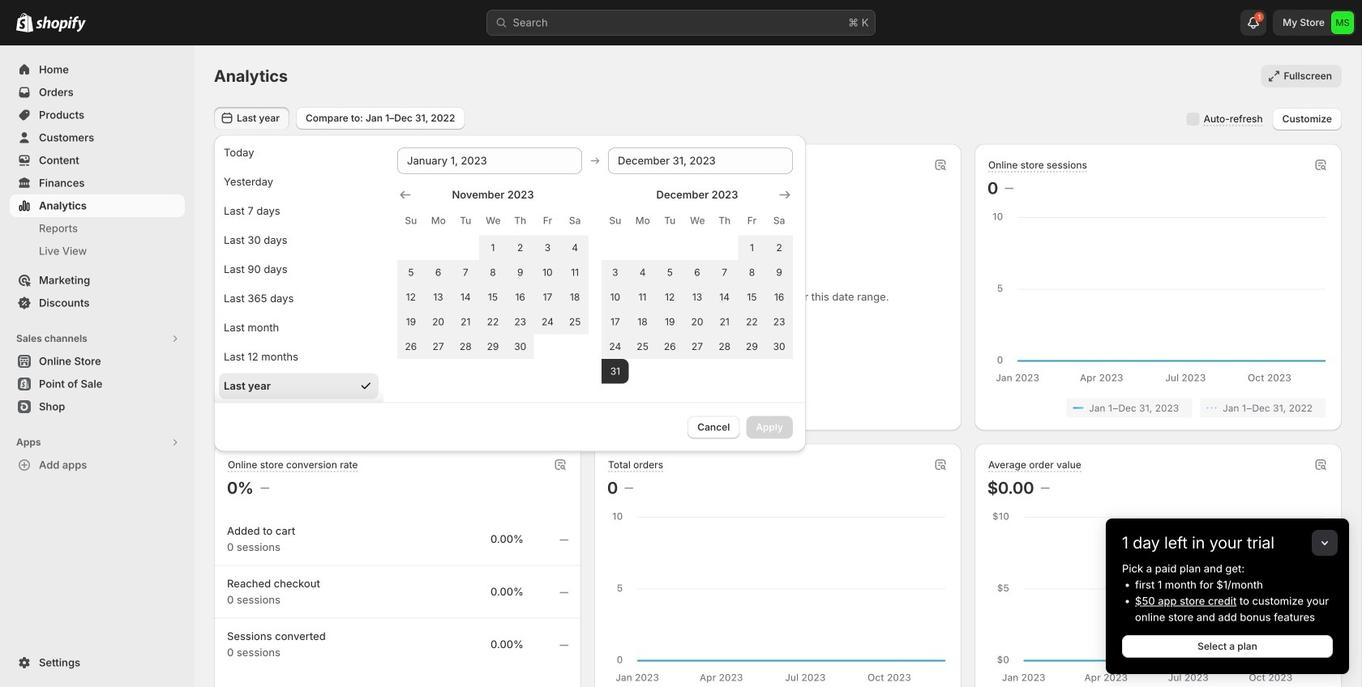 Task type: vqa. For each thing, say whether or not it's contained in the screenshot.
the Friday element associated with the Saturday element for second "Thursday" element
yes



Task type: describe. For each thing, give the bounding box(es) containing it.
thursday element for wednesday element related to first monday element from right
[[711, 206, 739, 236]]

tuesday element for first monday element from right
[[657, 206, 684, 236]]

friday element for 1st monday element from left
[[534, 206, 562, 236]]

sunday element for first monday element from right
[[602, 206, 629, 236]]

0 horizontal spatial shopify image
[[16, 13, 33, 32]]

my store image
[[1332, 11, 1355, 34]]

wednesday element for 1st monday element from left
[[480, 206, 507, 236]]

YYYY-MM-DD text field
[[608, 148, 793, 174]]

sunday element for 1st monday element from left
[[398, 206, 425, 236]]

saturday element for first monday element from right's the friday element
[[766, 206, 793, 236]]

1 horizontal spatial shopify image
[[36, 16, 86, 32]]

2 grid from the left
[[602, 187, 793, 384]]

YYYY-MM-DD text field
[[398, 148, 582, 174]]

wednesday element for first monday element from right
[[684, 206, 711, 236]]



Task type: locate. For each thing, give the bounding box(es) containing it.
2 thursday element from the left
[[711, 206, 739, 236]]

1 horizontal spatial saturday element
[[766, 206, 793, 236]]

0 horizontal spatial saturday element
[[562, 206, 589, 236]]

1 horizontal spatial wednesday element
[[684, 206, 711, 236]]

2 friday element from the left
[[739, 206, 766, 236]]

saturday element
[[562, 206, 589, 236], [766, 206, 793, 236]]

wednesday element
[[480, 206, 507, 236], [684, 206, 711, 236]]

2 monday element from the left
[[629, 206, 657, 236]]

0 horizontal spatial thursday element
[[507, 206, 534, 236]]

1 saturday element from the left
[[562, 206, 589, 236]]

1 wednesday element from the left
[[480, 206, 507, 236]]

0 horizontal spatial tuesday element
[[452, 206, 480, 236]]

0 horizontal spatial wednesday element
[[480, 206, 507, 236]]

tuesday element down yyyy-mm-dd text box
[[657, 206, 684, 236]]

1 horizontal spatial sunday element
[[602, 206, 629, 236]]

sunday element
[[398, 206, 425, 236], [602, 206, 629, 236]]

wednesday element down yyyy-mm-dd text box
[[684, 206, 711, 236]]

1 thursday element from the left
[[507, 206, 534, 236]]

1 horizontal spatial friday element
[[739, 206, 766, 236]]

wednesday element down yyyy-mm-dd text field
[[480, 206, 507, 236]]

1 horizontal spatial grid
[[602, 187, 793, 384]]

1 sunday element from the left
[[398, 206, 425, 236]]

0 horizontal spatial grid
[[398, 187, 589, 359]]

friday element for first monday element from right
[[739, 206, 766, 236]]

thursday element down yyyy-mm-dd text box
[[711, 206, 739, 236]]

1 horizontal spatial list
[[991, 399, 1326, 418]]

1 horizontal spatial tuesday element
[[657, 206, 684, 236]]

thursday element
[[507, 206, 534, 236], [711, 206, 739, 236]]

monday element
[[425, 206, 452, 236], [629, 206, 657, 236]]

1 grid from the left
[[398, 187, 589, 359]]

grid
[[398, 187, 589, 359], [602, 187, 793, 384]]

2 wednesday element from the left
[[684, 206, 711, 236]]

friday element
[[534, 206, 562, 236], [739, 206, 766, 236]]

saturday element for the friday element corresponding to 1st monday element from left
[[562, 206, 589, 236]]

2 list from the left
[[991, 399, 1326, 418]]

0 horizontal spatial monday element
[[425, 206, 452, 236]]

tuesday element down yyyy-mm-dd text field
[[452, 206, 480, 236]]

thursday element for wednesday element corresponding to 1st monday element from left
[[507, 206, 534, 236]]

2 sunday element from the left
[[602, 206, 629, 236]]

1 horizontal spatial thursday element
[[711, 206, 739, 236]]

0 horizontal spatial friday element
[[534, 206, 562, 236]]

list
[[230, 399, 565, 418], [991, 399, 1326, 418]]

2 tuesday element from the left
[[657, 206, 684, 236]]

0 horizontal spatial sunday element
[[398, 206, 425, 236]]

1 friday element from the left
[[534, 206, 562, 236]]

2 saturday element from the left
[[766, 206, 793, 236]]

shopify image
[[16, 13, 33, 32], [36, 16, 86, 32]]

tuesday element
[[452, 206, 480, 236], [657, 206, 684, 236]]

1 list from the left
[[230, 399, 565, 418]]

0 horizontal spatial list
[[230, 399, 565, 418]]

1 monday element from the left
[[425, 206, 452, 236]]

tuesday element for 1st monday element from left
[[452, 206, 480, 236]]

1 horizontal spatial monday element
[[629, 206, 657, 236]]

thursday element down yyyy-mm-dd text field
[[507, 206, 534, 236]]

1 tuesday element from the left
[[452, 206, 480, 236]]



